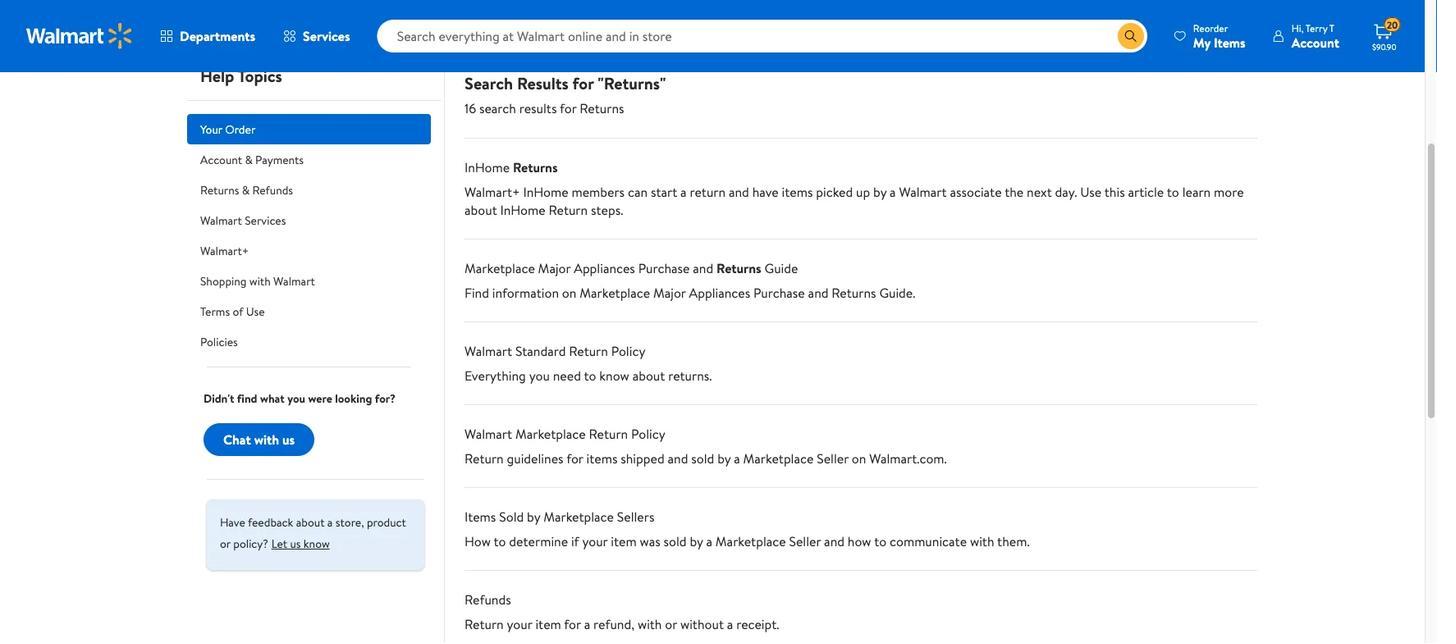 Task type: describe. For each thing, give the bounding box(es) containing it.
returns inside search results for "returns" 16 search results for returns
[[580, 100, 624, 118]]

members
[[572, 183, 625, 201]]

walmart+ inside inhome returns walmart+ inhome members can start a return and have items picked up by a walmart associate the next day. use this article to learn more about inhome return steps.
[[465, 183, 520, 201]]

20
[[1387, 18, 1398, 32]]

returns & refunds
[[200, 182, 293, 198]]

reorder
[[1193, 21, 1228, 35]]

by inside walmart marketplace return policy return guidelines for items shipped and sold by a marketplace seller on walmart.com.
[[717, 450, 731, 468]]

Walmart Site-Wide search field
[[377, 20, 1147, 53]]

returns.
[[668, 367, 712, 385]]

reorder my items
[[1193, 21, 1246, 51]]

item inside refunds return your item for a refund, with or without a receipt.
[[535, 616, 561, 634]]

this
[[1104, 183, 1125, 201]]

looking
[[335, 391, 372, 407]]

or inside have feedback about a store, product or policy?
[[220, 536, 231, 552]]

and inside walmart marketplace return policy return guidelines for items shipped and sold by a marketplace seller on walmart.com.
[[668, 450, 688, 468]]

a inside walmart marketplace return policy return guidelines for items shipped and sold by a marketplace seller on walmart.com.
[[734, 450, 740, 468]]

departments
[[180, 27, 255, 45]]

us inside chat with us button
[[282, 431, 295, 449]]

for inside refunds return your item for a refund, with or without a receipt.
[[564, 616, 581, 634]]

chat with us button
[[204, 424, 314, 457]]

you inside walmart standard return policy everything you need to know about returns.
[[529, 367, 550, 385]]

walmart image
[[26, 23, 133, 49]]

to inside walmart standard return policy everything you need to know about returns.
[[584, 367, 596, 385]]

shopping with walmart link
[[187, 266, 431, 297]]

picked
[[816, 183, 853, 201]]

policies link
[[187, 327, 431, 357]]

know inside walmart standard return policy everything you need to know about returns.
[[599, 367, 629, 385]]

account inside account & payments link
[[200, 152, 242, 168]]

to inside inhome returns walmart+ inhome members can start a return and have items picked up by a walmart associate the next day. use this article to learn more about inhome return steps.
[[1167, 183, 1179, 201]]

results
[[519, 100, 557, 118]]

your inside items sold by marketplace sellers how to determine if your item was sold by a marketplace seller and how to communicate with them.
[[582, 533, 608, 551]]

items inside reorder my items
[[1214, 33, 1246, 51]]

hi, terry t account
[[1292, 21, 1339, 51]]

walmart inside inhome returns walmart+ inhome members can start a return and have items picked up by a walmart associate the next day. use this article to learn more about inhome return steps.
[[899, 183, 947, 201]]

payments
[[255, 152, 304, 168]]

services inside 'link'
[[245, 213, 286, 229]]

a inside have feedback about a store, product or policy?
[[327, 515, 333, 531]]

guide
[[765, 260, 798, 278]]

didn't
[[204, 391, 234, 407]]

information
[[492, 284, 559, 302]]

item inside items sold by marketplace sellers how to determine if your item was sold by a marketplace seller and how to communicate with them.
[[611, 533, 637, 551]]

a inside items sold by marketplace sellers how to determine if your item was sold by a marketplace seller and how to communicate with them.
[[706, 533, 712, 551]]

items inside items sold by marketplace sellers how to determine if your item was sold by a marketplace seller and how to communicate with them.
[[465, 508, 496, 526]]

account & payments
[[200, 152, 304, 168]]

walmart+ inside walmart+ link
[[200, 243, 249, 259]]

1 vertical spatial appliances
[[689, 284, 750, 302]]

article
[[1128, 183, 1164, 201]]

sold inside items sold by marketplace sellers how to determine if your item was sold by a marketplace seller and how to communicate with them.
[[664, 533, 687, 551]]

departments button
[[146, 16, 269, 56]]

with right the shopping
[[249, 273, 271, 289]]

walmart standard return policy everything you need to know about returns.
[[465, 343, 712, 385]]

walmart services
[[200, 213, 286, 229]]

items inside walmart marketplace return policy return guidelines for items shipped and sold by a marketplace seller on walmart.com.
[[586, 450, 617, 468]]

walmart marketplace return policy return guidelines for items shipped and sold by a marketplace seller on walmart.com.
[[465, 426, 947, 468]]

product
[[367, 515, 406, 531]]

return inside walmart standard return policy everything you need to know about returns.
[[569, 343, 608, 361]]

walmart+ link
[[187, 236, 431, 266]]

terms
[[200, 304, 230, 320]]

chat
[[223, 431, 251, 449]]

have feedback about a store, product or policy?
[[220, 515, 406, 552]]

was
[[640, 533, 660, 551]]

your order link
[[187, 114, 431, 145]]

0 horizontal spatial use
[[246, 304, 265, 320]]

order
[[225, 121, 255, 137]]

return
[[690, 183, 726, 201]]

return inside inhome returns walmart+ inhome members can start a return and have items picked up by a walmart associate the next day. use this article to learn more about inhome return steps.
[[549, 201, 588, 220]]

and left guide.
[[808, 284, 829, 302]]

for?
[[375, 391, 396, 407]]

feedback
[[248, 515, 293, 531]]

on inside marketplace major appliances purchase and returns guide find information on marketplace major appliances purchase and returns guide.
[[562, 284, 576, 302]]

0 vertical spatial major
[[538, 260, 571, 278]]

how
[[848, 533, 871, 551]]

refunds return your item for a refund, with or without a receipt.
[[465, 591, 779, 634]]

guidelines
[[507, 450, 563, 468]]

inhome returns walmart+ inhome members can start a return and have items picked up by a walmart associate the next day. use this article to learn more about inhome return steps.
[[465, 159, 1244, 220]]

associate
[[950, 183, 1002, 201]]

walmart down walmart+ link
[[273, 273, 315, 289]]

hi,
[[1292, 21, 1304, 35]]

communicate
[[890, 533, 967, 551]]

policy?
[[233, 536, 268, 552]]

your order
[[200, 121, 255, 137]]

search icon image
[[1124, 30, 1137, 43]]

marketplace major appliances purchase and returns guide find information on marketplace major appliances purchase and returns guide.
[[465, 260, 915, 302]]

use inside inhome returns walmart+ inhome members can start a return and have items picked up by a walmart associate the next day. use this article to learn more about inhome return steps.
[[1080, 183, 1102, 201]]

sold
[[499, 508, 524, 526]]

on inside walmart marketplace return policy return guidelines for items shipped and sold by a marketplace seller on walmart.com.
[[852, 450, 866, 468]]

up
[[856, 183, 870, 201]]

a left refund,
[[584, 616, 590, 634]]

search results for "returns" 16 search results for returns
[[465, 72, 666, 118]]

and inside inhome returns walmart+ inhome members can start a return and have items picked up by a walmart associate the next day. use this article to learn more about inhome return steps.
[[729, 183, 749, 201]]

find
[[465, 284, 489, 302]]

and down the return
[[693, 260, 713, 278]]

what
[[260, 391, 285, 407]]

1 vertical spatial major
[[653, 284, 686, 302]]

$90.90
[[1372, 41, 1396, 52]]

let us know link
[[271, 531, 330, 558]]

results
[[517, 72, 569, 95]]

next
[[1027, 183, 1052, 201]]

or inside refunds return your item for a refund, with or without a receipt.
[[665, 616, 677, 634]]

help topics
[[200, 64, 282, 87]]

walmart.com.
[[869, 450, 947, 468]]

services button
[[269, 16, 364, 56]]

items sold by marketplace sellers how to determine if your item was sold by a marketplace seller and how to communicate with them.
[[465, 508, 1030, 551]]



Task type: locate. For each thing, give the bounding box(es) containing it.
return inside refunds return your item for a refund, with or without a receipt.
[[465, 616, 504, 634]]

item
[[611, 533, 637, 551], [535, 616, 561, 634]]

by right sold
[[527, 508, 540, 526]]

guide.
[[879, 284, 915, 302]]

items inside inhome returns walmart+ inhome members can start a return and have items picked up by a walmart associate the next day. use this article to learn more about inhome return steps.
[[782, 183, 813, 201]]

0 horizontal spatial items
[[465, 508, 496, 526]]

walmart up guidelines
[[465, 426, 512, 444]]

appliances
[[574, 260, 635, 278], [689, 284, 750, 302]]

walmart inside walmart marketplace return policy return guidelines for items shipped and sold by a marketplace seller on walmart.com.
[[465, 426, 512, 444]]

marketplace
[[465, 260, 535, 278], [580, 284, 650, 302], [515, 426, 586, 444], [743, 450, 814, 468], [543, 508, 614, 526], [715, 533, 786, 551]]

a
[[680, 183, 687, 201], [890, 183, 896, 201], [734, 450, 740, 468], [327, 515, 333, 531], [706, 533, 712, 551], [584, 616, 590, 634], [727, 616, 733, 634]]

1 vertical spatial account
[[200, 152, 242, 168]]

know inside "button"
[[304, 536, 330, 552]]

0 horizontal spatial refunds
[[252, 182, 293, 198]]

refunds down payments
[[252, 182, 293, 198]]

find
[[237, 391, 257, 407]]

1 horizontal spatial purchase
[[753, 284, 805, 302]]

us inside let us know "button"
[[290, 536, 301, 552]]

by up items sold by marketplace sellers how to determine if your item was sold by a marketplace seller and how to communicate with them.
[[717, 450, 731, 468]]

a right the up
[[890, 183, 896, 201]]

0 horizontal spatial walmart+
[[200, 243, 249, 259]]

can
[[628, 183, 648, 201]]

0 horizontal spatial appliances
[[574, 260, 635, 278]]

my
[[1193, 33, 1211, 51]]

"returns"
[[598, 72, 666, 95]]

0 horizontal spatial your
[[507, 616, 532, 634]]

returns down "returns"
[[580, 100, 624, 118]]

about
[[465, 201, 497, 220], [632, 367, 665, 385], [296, 515, 325, 531]]

returns & refunds link
[[187, 175, 431, 206]]

1 horizontal spatial items
[[1214, 33, 1246, 51]]

returns down results
[[513, 159, 558, 177]]

account left $90.90
[[1292, 33, 1339, 51]]

about inside walmart standard return policy everything you need to know about returns.
[[632, 367, 665, 385]]

items up how
[[465, 508, 496, 526]]

t
[[1329, 21, 1334, 35]]

items right my
[[1214, 33, 1246, 51]]

about inside have feedback about a store, product or policy?
[[296, 515, 325, 531]]

seller inside items sold by marketplace sellers how to determine if your item was sold by a marketplace seller and how to communicate with them.
[[789, 533, 821, 551]]

with right refund,
[[638, 616, 662, 634]]

standard
[[515, 343, 566, 361]]

& for account
[[245, 152, 253, 168]]

us
[[282, 431, 295, 449], [290, 536, 301, 552]]

purchase down guide
[[753, 284, 805, 302]]

account & payments link
[[187, 145, 431, 175]]

refunds down how
[[465, 591, 511, 609]]

refunds inside returns & refunds link
[[252, 182, 293, 198]]

search
[[479, 100, 516, 118]]

refund,
[[593, 616, 634, 634]]

1 vertical spatial purchase
[[753, 284, 805, 302]]

about inside inhome returns walmart+ inhome members can start a return and have items picked up by a walmart associate the next day. use this article to learn more about inhome return steps.
[[465, 201, 497, 220]]

1 vertical spatial us
[[290, 536, 301, 552]]

with right chat in the bottom of the page
[[254, 431, 279, 449]]

0 vertical spatial services
[[303, 27, 350, 45]]

policy inside walmart standard return policy everything you need to know about returns.
[[611, 343, 645, 361]]

chat with us
[[223, 431, 295, 449]]

walmart down returns & refunds
[[200, 213, 242, 229]]

1 vertical spatial seller
[[789, 533, 821, 551]]

know right let
[[304, 536, 330, 552]]

to
[[1167, 183, 1179, 201], [584, 367, 596, 385], [494, 533, 506, 551], [874, 533, 886, 551]]

1 horizontal spatial or
[[665, 616, 677, 634]]

0 horizontal spatial item
[[535, 616, 561, 634]]

seller left walmart.com.
[[817, 450, 849, 468]]

or left without
[[665, 616, 677, 634]]

Search search field
[[377, 20, 1147, 53]]

know right need
[[599, 367, 629, 385]]

start
[[651, 183, 677, 201]]

walmart for walmart standard return policy everything you need to know about returns.
[[465, 343, 512, 361]]

your
[[200, 121, 222, 137]]

let us know button
[[271, 531, 330, 558]]

walmart+
[[465, 183, 520, 201], [200, 243, 249, 259]]

1 vertical spatial services
[[245, 213, 286, 229]]

walmart inside walmart standard return policy everything you need to know about returns.
[[465, 343, 512, 361]]

1 horizontal spatial sold
[[691, 450, 714, 468]]

returns left guide.
[[832, 284, 876, 302]]

returns left guide
[[717, 260, 761, 278]]

1 horizontal spatial items
[[782, 183, 813, 201]]

0 vertical spatial your
[[582, 533, 608, 551]]

sold right was
[[664, 533, 687, 551]]

need
[[553, 367, 581, 385]]

0 horizontal spatial on
[[562, 284, 576, 302]]

returns inside returns & refunds link
[[200, 182, 239, 198]]

0 horizontal spatial you
[[287, 391, 305, 407]]

1 horizontal spatial you
[[529, 367, 550, 385]]

0 vertical spatial seller
[[817, 450, 849, 468]]

return
[[549, 201, 588, 220], [569, 343, 608, 361], [589, 426, 628, 444], [465, 450, 504, 468], [465, 616, 504, 634]]

by right was
[[690, 533, 703, 551]]

1 vertical spatial policy
[[631, 426, 665, 444]]

use right 'of'
[[246, 304, 265, 320]]

terms of use
[[200, 304, 265, 320]]

topics
[[238, 64, 282, 87]]

What do you need help with? search field
[[362, 0, 1063, 22]]

us down "didn't find what you were looking for?"
[[282, 431, 295, 449]]

1 vertical spatial know
[[304, 536, 330, 552]]

were
[[308, 391, 332, 407]]

returns
[[580, 100, 624, 118], [513, 159, 558, 177], [200, 182, 239, 198], [717, 260, 761, 278], [832, 284, 876, 302]]

sold inside walmart marketplace return policy return guidelines for items shipped and sold by a marketplace seller on walmart.com.
[[691, 450, 714, 468]]

steps.
[[591, 201, 623, 220]]

0 vertical spatial or
[[220, 536, 231, 552]]

by inside inhome returns walmart+ inhome members can start a return and have items picked up by a walmart associate the next day. use this article to learn more about inhome return steps.
[[873, 183, 887, 201]]

walmart for walmart services
[[200, 213, 242, 229]]

search
[[465, 72, 513, 95]]

of
[[233, 304, 243, 320]]

receipt.
[[736, 616, 779, 634]]

have
[[752, 183, 779, 201]]

walmart for walmart marketplace return policy return guidelines for items shipped and sold by a marketplace seller on walmart.com.
[[465, 426, 512, 444]]

by right the up
[[873, 183, 887, 201]]

seller inside walmart marketplace return policy return guidelines for items shipped and sold by a marketplace seller on walmart.com.
[[817, 450, 849, 468]]

on left walmart.com.
[[852, 450, 866, 468]]

a left store,
[[327, 515, 333, 531]]

0 vertical spatial items
[[1214, 33, 1246, 51]]

1 horizontal spatial appliances
[[689, 284, 750, 302]]

and inside items sold by marketplace sellers how to determine if your item was sold by a marketplace seller and how to communicate with them.
[[824, 533, 844, 551]]

for
[[573, 72, 594, 95], [560, 100, 577, 118], [566, 450, 583, 468], [564, 616, 581, 634]]

refunds inside refunds return your item for a refund, with or without a receipt.
[[465, 591, 511, 609]]

policies
[[200, 334, 238, 350]]

16
[[465, 100, 476, 118]]

and
[[729, 183, 749, 201], [693, 260, 713, 278], [808, 284, 829, 302], [668, 450, 688, 468], [824, 533, 844, 551]]

& for returns
[[242, 182, 250, 198]]

1 horizontal spatial know
[[599, 367, 629, 385]]

everything
[[465, 367, 526, 385]]

returns up walmart services
[[200, 182, 239, 198]]

1 vertical spatial your
[[507, 616, 532, 634]]

walmart inside 'link'
[[200, 213, 242, 229]]

and left how
[[824, 533, 844, 551]]

day.
[[1055, 183, 1077, 201]]

0 horizontal spatial services
[[245, 213, 286, 229]]

them.
[[997, 533, 1030, 551]]

0 vertical spatial use
[[1080, 183, 1102, 201]]

purchase down start
[[638, 260, 690, 278]]

0 vertical spatial us
[[282, 431, 295, 449]]

determine
[[509, 533, 568, 551]]

policy for walmart marketplace return policy
[[631, 426, 665, 444]]

for inside walmart marketplace return policy return guidelines for items shipped and sold by a marketplace seller on walmart.com.
[[566, 450, 583, 468]]

0 vertical spatial item
[[611, 533, 637, 551]]

a right start
[[680, 183, 687, 201]]

1 horizontal spatial on
[[852, 450, 866, 468]]

1 horizontal spatial refunds
[[465, 591, 511, 609]]

you down 'standard'
[[529, 367, 550, 385]]

1 horizontal spatial about
[[465, 201, 497, 220]]

account
[[1292, 33, 1339, 51], [200, 152, 242, 168]]

0 horizontal spatial account
[[200, 152, 242, 168]]

0 vertical spatial purchase
[[638, 260, 690, 278]]

shipped
[[621, 450, 664, 468]]

1 vertical spatial item
[[535, 616, 561, 634]]

1 vertical spatial &
[[242, 182, 250, 198]]

policy for walmart standard return policy
[[611, 343, 645, 361]]

sold right shipped
[[691, 450, 714, 468]]

0 horizontal spatial or
[[220, 536, 231, 552]]

0 vertical spatial know
[[599, 367, 629, 385]]

use left this
[[1080, 183, 1102, 201]]

on right "information"
[[562, 284, 576, 302]]

a left receipt.
[[727, 616, 733, 634]]

sold
[[691, 450, 714, 468], [664, 533, 687, 551]]

purchase
[[638, 260, 690, 278], [753, 284, 805, 302]]

shopping with walmart
[[200, 273, 315, 289]]

2 vertical spatial about
[[296, 515, 325, 531]]

items left shipped
[[586, 450, 617, 468]]

0 vertical spatial sold
[[691, 450, 714, 468]]

1 horizontal spatial use
[[1080, 183, 1102, 201]]

with inside refunds return your item for a refund, with or without a receipt.
[[638, 616, 662, 634]]

0 vertical spatial on
[[562, 284, 576, 302]]

refunds
[[252, 182, 293, 198], [465, 591, 511, 609]]

the
[[1005, 183, 1024, 201]]

terms of use link
[[187, 297, 431, 327]]

1 horizontal spatial services
[[303, 27, 350, 45]]

or
[[220, 536, 231, 552], [665, 616, 677, 634]]

without
[[680, 616, 724, 634]]

use
[[1080, 183, 1102, 201], [246, 304, 265, 320]]

walmart up everything
[[465, 343, 512, 361]]

0 horizontal spatial major
[[538, 260, 571, 278]]

item left was
[[611, 533, 637, 551]]

items
[[1214, 33, 1246, 51], [465, 508, 496, 526]]

with left them.
[[970, 533, 994, 551]]

and left have
[[729, 183, 749, 201]]

0 vertical spatial about
[[465, 201, 497, 220]]

let
[[271, 536, 287, 552]]

0 vertical spatial refunds
[[252, 182, 293, 198]]

0 vertical spatial account
[[1292, 33, 1339, 51]]

or down have
[[220, 536, 231, 552]]

seller left how
[[789, 533, 821, 551]]

0 horizontal spatial purchase
[[638, 260, 690, 278]]

1 vertical spatial or
[[665, 616, 677, 634]]

us right let
[[290, 536, 301, 552]]

let us know
[[271, 536, 330, 552]]

items
[[782, 183, 813, 201], [586, 450, 617, 468]]

with inside items sold by marketplace sellers how to determine if your item was sold by a marketplace seller and how to communicate with them.
[[970, 533, 994, 551]]

and right shipped
[[668, 450, 688, 468]]

1 vertical spatial you
[[287, 391, 305, 407]]

learn
[[1182, 183, 1211, 201]]

1 vertical spatial sold
[[664, 533, 687, 551]]

0 vertical spatial policy
[[611, 343, 645, 361]]

policy inside walmart marketplace return policy return guidelines for items shipped and sold by a marketplace seller on walmart.com.
[[631, 426, 665, 444]]

services inside 'dropdown button'
[[303, 27, 350, 45]]

& up walmart services
[[242, 182, 250, 198]]

account down your order
[[200, 152, 242, 168]]

your inside refunds return your item for a refund, with or without a receipt.
[[507, 616, 532, 634]]

1 horizontal spatial account
[[1292, 33, 1339, 51]]

1 horizontal spatial your
[[582, 533, 608, 551]]

if
[[571, 533, 579, 551]]

a up items sold by marketplace sellers how to determine if your item was sold by a marketplace seller and how to communicate with them.
[[734, 450, 740, 468]]

0 vertical spatial you
[[529, 367, 550, 385]]

help
[[200, 64, 234, 87]]

have
[[220, 515, 245, 531]]

didn't find what you were looking for?
[[204, 391, 396, 407]]

with inside button
[[254, 431, 279, 449]]

0 vertical spatial walmart+
[[465, 183, 520, 201]]

None search field
[[362, 0, 1063, 22]]

with
[[249, 273, 271, 289], [254, 431, 279, 449], [970, 533, 994, 551], [638, 616, 662, 634]]

0 vertical spatial items
[[782, 183, 813, 201]]

terry
[[1306, 21, 1327, 35]]

you left were
[[287, 391, 305, 407]]

1 vertical spatial refunds
[[465, 591, 511, 609]]

1 horizontal spatial major
[[653, 284, 686, 302]]

item left refund,
[[535, 616, 561, 634]]

1 vertical spatial walmart+
[[200, 243, 249, 259]]

walmart left associate
[[899, 183, 947, 201]]

0 vertical spatial appliances
[[574, 260, 635, 278]]

1 vertical spatial items
[[586, 450, 617, 468]]

1 vertical spatial items
[[465, 508, 496, 526]]

1 horizontal spatial item
[[611, 533, 637, 551]]

0 horizontal spatial sold
[[664, 533, 687, 551]]

on
[[562, 284, 576, 302], [852, 450, 866, 468]]

a right was
[[706, 533, 712, 551]]

returns inside inhome returns walmart+ inhome members can start a return and have items picked up by a walmart associate the next day. use this article to learn more about inhome return steps.
[[513, 159, 558, 177]]

1 vertical spatial on
[[852, 450, 866, 468]]

store,
[[336, 515, 364, 531]]

0 horizontal spatial about
[[296, 515, 325, 531]]

& up returns & refunds
[[245, 152, 253, 168]]

items right have
[[782, 183, 813, 201]]

2 horizontal spatial about
[[632, 367, 665, 385]]

1 vertical spatial about
[[632, 367, 665, 385]]

0 horizontal spatial items
[[586, 450, 617, 468]]

1 vertical spatial use
[[246, 304, 265, 320]]

seller
[[817, 450, 849, 468], [789, 533, 821, 551]]

0 vertical spatial &
[[245, 152, 253, 168]]

1 horizontal spatial walmart+
[[465, 183, 520, 201]]

0 horizontal spatial know
[[304, 536, 330, 552]]



Task type: vqa. For each thing, say whether or not it's contained in the screenshot.
'Add'
no



